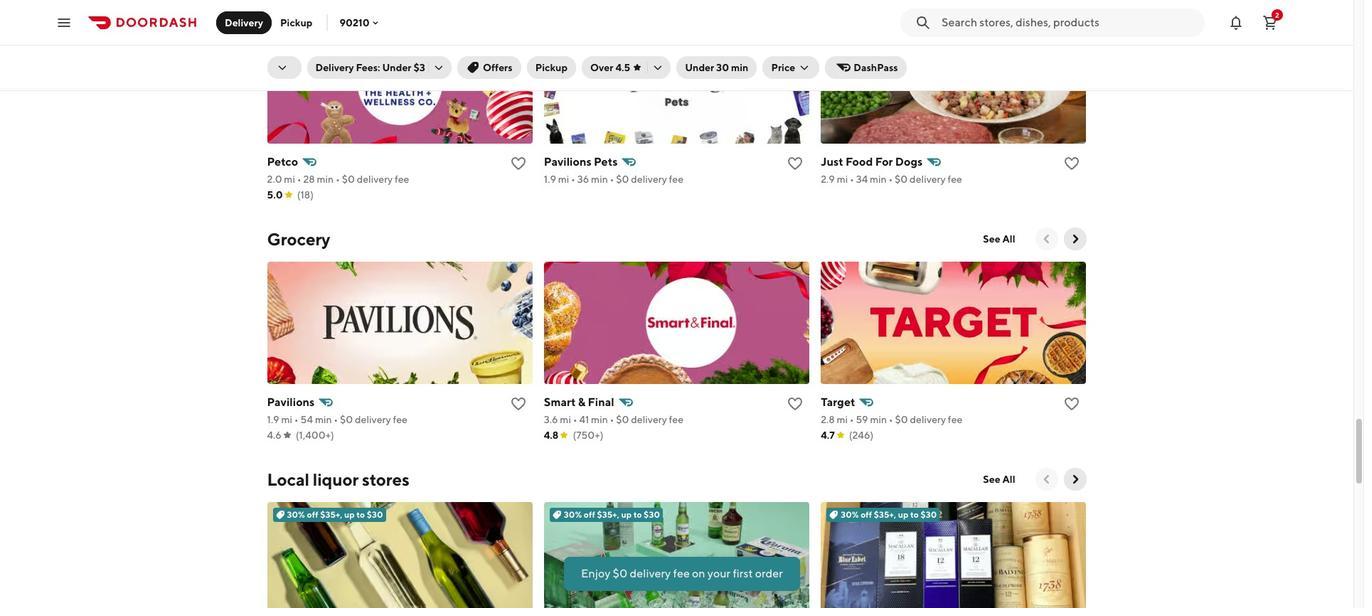 Task type: locate. For each thing, give the bounding box(es) containing it.
1 horizontal spatial pickup
[[536, 62, 568, 73]]

0 horizontal spatial 30% off $35+, up to $30
[[287, 509, 383, 520]]

delivery right $0
[[630, 567, 671, 581]]

1 horizontal spatial 30%
[[564, 509, 582, 520]]

min right "59"
[[870, 414, 887, 425]]

• left 54
[[294, 414, 299, 425]]

under
[[382, 62, 412, 73], [685, 62, 715, 73]]

local liquor stores
[[267, 469, 410, 489]]

0 vertical spatial next button of carousel image
[[1068, 232, 1083, 246]]

1 horizontal spatial 30% off $35+, up to $30
[[564, 509, 660, 520]]

30%
[[287, 509, 305, 520], [564, 509, 582, 520], [841, 509, 859, 520]]

$​0 right 54
[[340, 414, 353, 425]]

stores
[[362, 469, 410, 489]]

4.5
[[616, 62, 631, 73]]

2 off from the left
[[584, 509, 596, 520]]

2 see from the top
[[984, 474, 1001, 485]]

0 horizontal spatial pickup
[[280, 17, 313, 28]]

&
[[578, 395, 586, 409]]

1.9 for pavilions pets
[[544, 173, 556, 185]]

delivery for delivery fees: under $3
[[316, 62, 354, 73]]

1 horizontal spatial $35+,
[[597, 509, 620, 520]]

0 horizontal spatial off
[[307, 509, 318, 520]]

2 horizontal spatial 30% off $35+, up to $30
[[841, 509, 937, 520]]

see all for grocery
[[984, 233, 1016, 245]]

pickup button
[[272, 11, 321, 34], [527, 56, 576, 79]]

fee
[[395, 173, 409, 185], [669, 173, 684, 185], [948, 173, 963, 185], [393, 414, 408, 425], [669, 414, 684, 425], [948, 414, 963, 425], [673, 567, 690, 581]]

pickup left over
[[536, 62, 568, 73]]

off
[[307, 509, 318, 520], [584, 509, 596, 520], [861, 509, 873, 520]]

min
[[731, 62, 749, 73], [317, 173, 334, 185], [591, 173, 608, 185], [870, 173, 887, 185], [315, 414, 332, 425], [591, 414, 608, 425], [870, 414, 887, 425]]

previous button of carousel image
[[1040, 232, 1054, 246]]

$​0 right "59"
[[895, 414, 908, 425]]

mi for petco
[[284, 173, 295, 185]]

1 horizontal spatial pickup button
[[527, 56, 576, 79]]

food
[[846, 155, 873, 168]]

0 horizontal spatial 30%
[[287, 509, 305, 520]]

delivery
[[357, 173, 393, 185], [631, 173, 667, 185], [910, 173, 946, 185], [355, 414, 391, 425], [631, 414, 667, 425], [910, 414, 946, 425], [630, 567, 671, 581]]

2.8
[[821, 414, 835, 425]]

2 horizontal spatial $30
[[921, 509, 937, 520]]

for
[[876, 155, 893, 168]]

1 vertical spatial see all
[[984, 474, 1016, 485]]

2 next button of carousel image from the top
[[1068, 472, 1083, 486]]

delivery
[[225, 17, 263, 28], [316, 62, 354, 73]]

0 horizontal spatial $30
[[367, 509, 383, 520]]

1 click to add this store to your saved list image from the left
[[510, 155, 527, 172]]

min inside under 30 min button
[[731, 62, 749, 73]]

pickup button left over
[[527, 56, 576, 79]]

min for just food for dogs
[[870, 173, 887, 185]]

mi for smart & final
[[560, 414, 571, 425]]

2 under from the left
[[685, 62, 715, 73]]

next button of carousel image for local liquor stores
[[1068, 472, 1083, 486]]

59
[[856, 414, 869, 425]]

over 4.5
[[591, 62, 631, 73]]

fees:
[[356, 62, 380, 73]]

mi left 54
[[281, 414, 292, 425]]

offers
[[483, 62, 513, 73]]

liquor
[[313, 469, 359, 489]]

open menu image
[[56, 14, 73, 31]]

dogs
[[896, 155, 923, 168]]

• left 41
[[573, 414, 577, 425]]

0 vertical spatial see all
[[984, 233, 1016, 245]]

1 vertical spatial pickup button
[[527, 56, 576, 79]]

just food for dogs
[[821, 155, 923, 168]]

$​0 right 41
[[616, 414, 629, 425]]

local liquor stores link
[[267, 468, 410, 491]]

see for local liquor stores
[[984, 474, 1001, 485]]

4.8
[[544, 430, 559, 441]]

petco
[[267, 155, 298, 168]]

2 see all link from the top
[[975, 468, 1024, 491]]

see all left previous button of carousel icon
[[984, 474, 1016, 485]]

see all link left previous button of carousel icon
[[975, 468, 1024, 491]]

• left the 28 at left top
[[297, 173, 301, 185]]

notification bell image
[[1228, 14, 1245, 31]]

min right the 28 at left top
[[317, 173, 334, 185]]

pavilions up 54
[[267, 395, 315, 409]]

delivery right 36
[[631, 173, 667, 185]]

1 horizontal spatial to
[[634, 509, 642, 520]]

next button of carousel image
[[1068, 232, 1083, 246], [1068, 472, 1083, 486]]

2.8 mi • 59 min • $​0 delivery fee
[[821, 414, 963, 425]]

$​0 for just food for dogs
[[895, 173, 908, 185]]

1 see all from the top
[[984, 233, 1016, 245]]

4.7
[[821, 430, 835, 441]]

to
[[357, 509, 365, 520], [634, 509, 642, 520], [911, 509, 919, 520]]

pavilions for pavilions
[[267, 395, 315, 409]]

2 click to add this store to your saved list image from the left
[[787, 155, 804, 172]]

1 off from the left
[[307, 509, 318, 520]]

mi
[[284, 173, 295, 185], [558, 173, 569, 185], [837, 173, 848, 185], [281, 414, 292, 425], [560, 414, 571, 425], [837, 414, 848, 425]]

min right 54
[[315, 414, 332, 425]]

0 vertical spatial pavilions
[[544, 155, 592, 168]]

• left 34
[[850, 173, 854, 185]]

• left "59"
[[850, 414, 854, 425]]

0 horizontal spatial delivery
[[225, 17, 263, 28]]

34
[[856, 173, 868, 185]]

see
[[984, 233, 1001, 245], [984, 474, 1001, 485]]

previous button of carousel image
[[1040, 472, 1054, 486]]

1 30% off $35+, up to $30 from the left
[[287, 509, 383, 520]]

(246)
[[849, 430, 874, 441]]

3 30% off $35+, up to $30 from the left
[[841, 509, 937, 520]]

enjoy
[[581, 567, 611, 581]]

0 horizontal spatial 1.9
[[267, 414, 279, 425]]

1 vertical spatial next button of carousel image
[[1068, 472, 1083, 486]]

your
[[708, 567, 731, 581]]

1 horizontal spatial delivery
[[316, 62, 354, 73]]

fee for smart & final
[[669, 414, 684, 425]]

pickup
[[280, 17, 313, 28], [536, 62, 568, 73]]

all
[[1003, 233, 1016, 245], [1003, 474, 1016, 485]]

local
[[267, 469, 310, 489]]

0 vertical spatial delivery
[[225, 17, 263, 28]]

delivery up the stores
[[355, 414, 391, 425]]

2 horizontal spatial 30%
[[841, 509, 859, 520]]

$30
[[367, 509, 383, 520], [644, 509, 660, 520], [921, 509, 937, 520]]

smart & final
[[544, 395, 615, 409]]

54
[[301, 414, 313, 425]]

1 horizontal spatial 1.9
[[544, 173, 556, 185]]

delivery for pavilions pets
[[631, 173, 667, 185]]

see all for local liquor stores
[[984, 474, 1016, 485]]

0 vertical spatial see
[[984, 233, 1001, 245]]

30% off $35+, up to $30
[[287, 509, 383, 520], [564, 509, 660, 520], [841, 509, 937, 520]]

1 $35+, from the left
[[320, 509, 343, 520]]

next button of carousel image right previous button of carousel icon
[[1068, 472, 1083, 486]]

1 all from the top
[[1003, 233, 1016, 245]]

1 horizontal spatial pavilions
[[544, 155, 592, 168]]

2 button
[[1257, 8, 1285, 37]]

up
[[344, 509, 355, 520], [621, 509, 632, 520], [898, 509, 909, 520]]

delivery inside button
[[225, 17, 263, 28]]

grocery link
[[267, 227, 330, 250]]

1 next button of carousel image from the top
[[1068, 232, 1083, 246]]

pavilions
[[544, 155, 592, 168], [267, 395, 315, 409]]

1.9 up 4.6
[[267, 414, 279, 425]]

click to add this store to your saved list image for just food for dogs
[[1064, 155, 1081, 172]]

over 4.5 button
[[582, 56, 671, 79]]

2 up from the left
[[621, 509, 632, 520]]

pickup right delivery button
[[280, 17, 313, 28]]

0 vertical spatial see all link
[[975, 227, 1024, 250]]

1 horizontal spatial $30
[[644, 509, 660, 520]]

0 horizontal spatial up
[[344, 509, 355, 520]]

mi left 36
[[558, 173, 569, 185]]

next button of carousel image right previous button of carousel image
[[1068, 232, 1083, 246]]

1 horizontal spatial up
[[621, 509, 632, 520]]

(750+)
[[573, 430, 604, 441]]

2 all from the top
[[1003, 474, 1016, 485]]

• down for
[[889, 173, 893, 185]]

•
[[297, 173, 301, 185], [336, 173, 340, 185], [571, 173, 576, 185], [610, 173, 614, 185], [850, 173, 854, 185], [889, 173, 893, 185], [294, 414, 299, 425], [334, 414, 338, 425], [573, 414, 577, 425], [610, 414, 614, 425], [850, 414, 854, 425], [889, 414, 894, 425]]

1 $30 from the left
[[367, 509, 383, 520]]

all left previous button of carousel icon
[[1003, 474, 1016, 485]]

$​0 down pets
[[616, 173, 629, 185]]

$​0
[[342, 173, 355, 185], [616, 173, 629, 185], [895, 173, 908, 185], [340, 414, 353, 425], [616, 414, 629, 425], [895, 414, 908, 425]]

final
[[588, 395, 615, 409]]

1 see from the top
[[984, 233, 1001, 245]]

$​0 down dogs
[[895, 173, 908, 185]]

0 vertical spatial 1.9
[[544, 173, 556, 185]]

2 horizontal spatial up
[[898, 509, 909, 520]]

delivery right "59"
[[910, 414, 946, 425]]

click to add this store to your saved list image left "pavilions pets"
[[510, 155, 527, 172]]

mi right 3.6
[[560, 414, 571, 425]]

1 vertical spatial see
[[984, 474, 1001, 485]]

$​0 right the 28 at left top
[[342, 173, 355, 185]]

min right 36
[[591, 173, 608, 185]]

click to add this store to your saved list image
[[510, 155, 527, 172], [787, 155, 804, 172]]

1 vertical spatial see all link
[[975, 468, 1024, 491]]

0 horizontal spatial $35+,
[[320, 509, 343, 520]]

all for grocery
[[1003, 233, 1016, 245]]

delivery right the 28 at left top
[[357, 173, 393, 185]]

0 horizontal spatial click to add this store to your saved list image
[[510, 155, 527, 172]]

2 horizontal spatial off
[[861, 509, 873, 520]]

1 vertical spatial all
[[1003, 474, 1016, 485]]

pavilions pets
[[544, 155, 618, 168]]

1 vertical spatial pavilions
[[267, 395, 315, 409]]

mi for target
[[837, 414, 848, 425]]

1 horizontal spatial click to add this store to your saved list image
[[787, 155, 804, 172]]

pets
[[594, 155, 618, 168]]

see all link left previous button of carousel image
[[975, 227, 1024, 250]]

0 horizontal spatial under
[[382, 62, 412, 73]]

delivery button
[[216, 11, 272, 34]]

min right 30 on the right of page
[[731, 62, 749, 73]]

see all left previous button of carousel image
[[984, 233, 1016, 245]]

1.9 mi • 54 min • $​0 delivery fee
[[267, 414, 408, 425]]

click to add this store to your saved list image
[[1064, 155, 1081, 172], [510, 395, 527, 412], [787, 395, 804, 412], [1064, 395, 1081, 412]]

min right 34
[[870, 173, 887, 185]]

mi right 2.8
[[837, 414, 848, 425]]

delivery down dogs
[[910, 173, 946, 185]]

1.9 left 36
[[544, 173, 556, 185]]

1 horizontal spatial off
[[584, 509, 596, 520]]

click to add this store to your saved list image left just in the top right of the page
[[787, 155, 804, 172]]

3 items, open order cart image
[[1262, 14, 1279, 31]]

all left previous button of carousel image
[[1003, 233, 1016, 245]]

delivery right 41
[[631, 414, 667, 425]]

mi right "2.0" on the top of the page
[[284, 173, 295, 185]]

0 vertical spatial all
[[1003, 233, 1016, 245]]

dashpass button
[[826, 56, 907, 79]]

pickup button left the '90210'
[[272, 11, 321, 34]]

min for target
[[870, 414, 887, 425]]

fee for pavilions pets
[[669, 173, 684, 185]]

0 horizontal spatial pavilions
[[267, 395, 315, 409]]

delivery for delivery
[[225, 17, 263, 28]]

min right 41
[[591, 414, 608, 425]]

1.9
[[544, 173, 556, 185], [267, 414, 279, 425]]

delivery for pavilions
[[355, 414, 391, 425]]

see left previous button of carousel image
[[984, 233, 1001, 245]]

1 see all link from the top
[[975, 227, 1024, 250]]

mi right 2.9
[[837, 173, 848, 185]]

3 off from the left
[[861, 509, 873, 520]]

2 see all from the top
[[984, 474, 1016, 485]]

2 horizontal spatial to
[[911, 509, 919, 520]]

see all link
[[975, 227, 1024, 250], [975, 468, 1024, 491]]

0 horizontal spatial pickup button
[[272, 11, 321, 34]]

$35+,
[[320, 509, 343, 520], [597, 509, 620, 520], [874, 509, 897, 520]]

see left previous button of carousel icon
[[984, 474, 1001, 485]]

see all
[[984, 233, 1016, 245], [984, 474, 1016, 485]]

under left "$3"
[[382, 62, 412, 73]]

see all link for grocery
[[975, 227, 1024, 250]]

0 horizontal spatial to
[[357, 509, 365, 520]]

1 horizontal spatial under
[[685, 62, 715, 73]]

1 vertical spatial 1.9
[[267, 414, 279, 425]]

under left 30 on the right of page
[[685, 62, 715, 73]]

pavilions up 36
[[544, 155, 592, 168]]

2 horizontal spatial $35+,
[[874, 509, 897, 520]]

click to add this store to your saved list image for smart & final
[[787, 395, 804, 412]]

1 vertical spatial delivery
[[316, 62, 354, 73]]



Task type: vqa. For each thing, say whether or not it's contained in the screenshot.
1.9 related to Pavilions
yes



Task type: describe. For each thing, give the bounding box(es) containing it.
3 up from the left
[[898, 509, 909, 520]]

2 30% from the left
[[564, 509, 582, 520]]

fee for target
[[948, 414, 963, 425]]

1 under from the left
[[382, 62, 412, 73]]

28
[[303, 173, 315, 185]]

$3
[[414, 62, 425, 73]]

fee for just food for dogs
[[948, 173, 963, 185]]

3 30% from the left
[[841, 509, 859, 520]]

min for pavilions
[[315, 414, 332, 425]]

over
[[591, 62, 614, 73]]

under 30 min
[[685, 62, 749, 73]]

see for grocery
[[984, 233, 1001, 245]]

delivery fees: under $3
[[316, 62, 425, 73]]

3.6 mi • 41 min • $​0 delivery fee
[[544, 414, 684, 425]]

price
[[772, 62, 796, 73]]

2.0 mi • 28 min • $​0 delivery fee
[[267, 173, 409, 185]]

target
[[821, 395, 856, 409]]

under inside button
[[685, 62, 715, 73]]

3 to from the left
[[911, 509, 919, 520]]

• left 36
[[571, 173, 576, 185]]

(1,400+)
[[296, 430, 334, 441]]

order
[[755, 567, 783, 581]]

0 vertical spatial pickup
[[280, 17, 313, 28]]

1.9 mi • 36 min • $​0 delivery fee
[[544, 173, 684, 185]]

fee for petco
[[395, 173, 409, 185]]

41
[[579, 414, 589, 425]]

on
[[692, 567, 706, 581]]

min for pavilions pets
[[591, 173, 608, 185]]

delivery for just food for dogs
[[910, 173, 946, 185]]

2.9
[[821, 173, 835, 185]]

click to add this store to your saved list image for target
[[1064, 395, 1081, 412]]

2
[[1276, 10, 1280, 19]]

3 $30 from the left
[[921, 509, 937, 520]]

$​0 for pavilions pets
[[616, 173, 629, 185]]

smart
[[544, 395, 576, 409]]

Store search: begin typing to search for stores available on DoorDash text field
[[942, 15, 1197, 30]]

delivery for smart & final
[[631, 414, 667, 425]]

36
[[578, 173, 589, 185]]

• right the 28 at left top
[[336, 173, 340, 185]]

2 to from the left
[[634, 509, 642, 520]]

1 up from the left
[[344, 509, 355, 520]]

90210
[[340, 17, 370, 28]]

3.6
[[544, 414, 558, 425]]

• up (1,400+)
[[334, 414, 338, 425]]

$​0 for smart & final
[[616, 414, 629, 425]]

min for smart & final
[[591, 414, 608, 425]]

mi for just food for dogs
[[837, 173, 848, 185]]

just
[[821, 155, 844, 168]]

pavilions for pavilions pets
[[544, 155, 592, 168]]

price button
[[763, 56, 820, 79]]

see all link for local liquor stores
[[975, 468, 1024, 491]]

dashpass
[[854, 62, 898, 73]]

enjoy $0 delivery fee on your first order
[[581, 567, 783, 581]]

• right "59"
[[889, 414, 894, 425]]

30
[[717, 62, 729, 73]]

$0
[[613, 567, 628, 581]]

$​0 for target
[[895, 414, 908, 425]]

under 30 min button
[[677, 56, 757, 79]]

mi for pavilions pets
[[558, 173, 569, 185]]

click to add this store to your saved list image for petco
[[510, 155, 527, 172]]

2.9 mi • 34 min • $​0 delivery fee
[[821, 173, 963, 185]]

delivery for target
[[910, 414, 946, 425]]

5.0
[[267, 189, 283, 200]]

4.6
[[267, 430, 282, 441]]

2 $30 from the left
[[644, 509, 660, 520]]

mi for pavilions
[[281, 414, 292, 425]]

1 to from the left
[[357, 509, 365, 520]]

• down final
[[610, 414, 614, 425]]

offers button
[[457, 56, 521, 79]]

all for local liquor stores
[[1003, 474, 1016, 485]]

0 vertical spatial pickup button
[[272, 11, 321, 34]]

$​0 for pavilions
[[340, 414, 353, 425]]

3 $35+, from the left
[[874, 509, 897, 520]]

fee for pavilions
[[393, 414, 408, 425]]

click to add this store to your saved list image for pavilions pets
[[787, 155, 804, 172]]

click to add this store to your saved list image for pavilions
[[510, 395, 527, 412]]

grocery
[[267, 229, 330, 249]]

$​0 for petco
[[342, 173, 355, 185]]

• down pets
[[610, 173, 614, 185]]

1 vertical spatial pickup
[[536, 62, 568, 73]]

first
[[733, 567, 753, 581]]

delivery for petco
[[357, 173, 393, 185]]

2 $35+, from the left
[[597, 509, 620, 520]]

1.9 for pavilions
[[267, 414, 279, 425]]

next button of carousel image for grocery
[[1068, 232, 1083, 246]]

1 30% from the left
[[287, 509, 305, 520]]

90210 button
[[340, 17, 381, 28]]

2 30% off $35+, up to $30 from the left
[[564, 509, 660, 520]]

min for petco
[[317, 173, 334, 185]]

2.0
[[267, 173, 282, 185]]

(18)
[[297, 189, 314, 200]]



